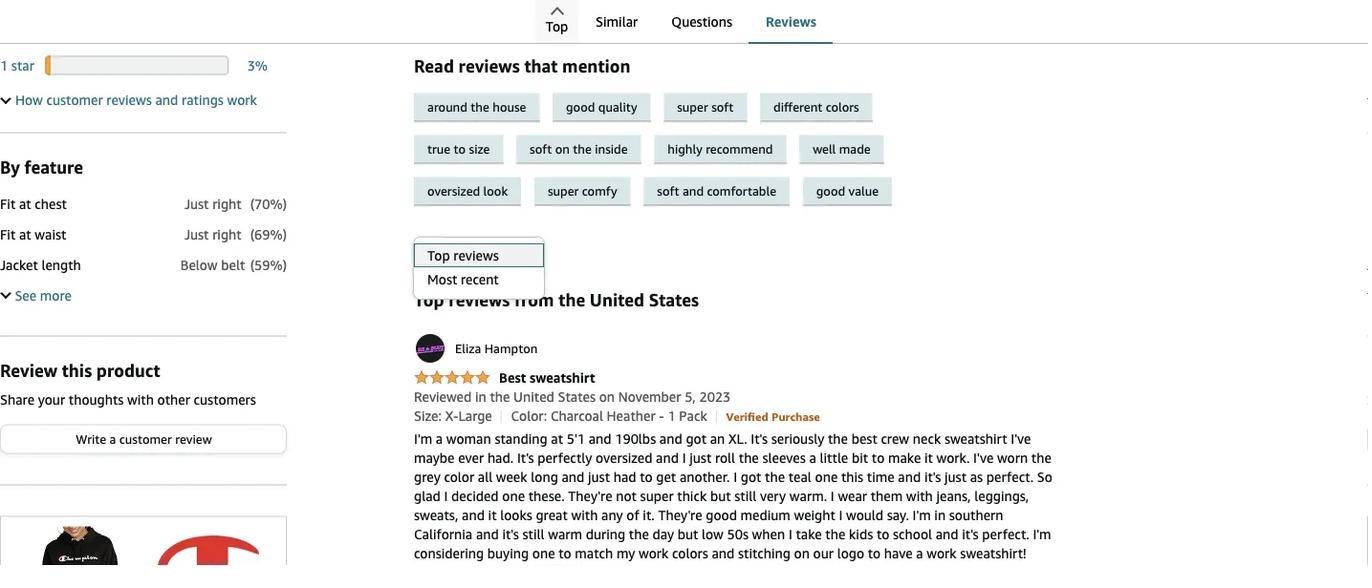 Task type: locate. For each thing, give the bounding box(es) containing it.
0 horizontal spatial it's
[[502, 528, 519, 544]]

fit for fit at waist
[[0, 227, 16, 243]]

right up "belt"
[[212, 227, 242, 243]]

2 just from the top
[[184, 227, 209, 243]]

thick
[[677, 490, 707, 505]]

0 vertical spatial just
[[184, 197, 209, 212]]

0 vertical spatial at
[[19, 197, 31, 212]]

it's down work.
[[924, 470, 941, 486]]

all down the considering
[[455, 566, 470, 567]]

wear up would
[[838, 490, 867, 505]]

any
[[601, 509, 623, 525]]

0 vertical spatial this
[[62, 362, 92, 382]]

0 vertical spatial good
[[566, 100, 595, 115]]

colors inside i'm a woman standing at 5'1 and 190lbs and got an xl. it's seriously the best crew neck sweatshirt i've maybe ever had. it's perfectly oversized and i just roll the sleeves a little bit to make it work. i've worn the grey color all week long and just had to get another. i got the teal one this time and it's just as perfect. so glad i decided one these. they're not super thick but still very warm. i wear them with jeans, leggings, sweats, and it looks great with any of it. they're good medium weight i would say. i'm in southern california and it's still warm during the day but low 50s when i take the kids to school and it's perfect. i'm considering buying one to match my work colors and stitching on our logo to have a work sweatshirt! (we're all remote and i wfh so i get to wear whatever i want)
[[672, 547, 708, 563]]

0 vertical spatial super
[[677, 100, 708, 115]]

get left another.
[[656, 470, 676, 486]]

an
[[710, 432, 725, 448]]

right for (70%)
[[212, 197, 242, 212]]

share your thoughts with other customers
[[0, 393, 256, 408]]

considering
[[414, 547, 484, 563]]

good up low
[[706, 509, 737, 525]]

during
[[586, 528, 625, 544]]

1 vertical spatial but
[[678, 528, 698, 544]]

most recent link
[[414, 268, 544, 292]]

they're up any
[[568, 490, 612, 505]]

time
[[867, 470, 895, 486]]

they're down the thick
[[658, 509, 702, 525]]

just for just right (69%)
[[184, 227, 209, 243]]

0 vertical spatial it
[[924, 451, 933, 467]]

recommend
[[706, 142, 773, 157]]

0 vertical spatial it's
[[751, 432, 768, 448]]

0 vertical spatial soft
[[711, 100, 734, 115]]

this down bit at bottom
[[841, 470, 863, 486]]

0 horizontal spatial work
[[227, 92, 257, 108]]

reviews up 'most recent' link
[[453, 249, 499, 264]]

0 horizontal spatial with
[[127, 393, 154, 408]]

list item
[[453, 0, 606, 16], [606, 0, 759, 16], [759, 0, 912, 16]]

to down kids
[[868, 547, 881, 563]]

eliza hampton link
[[414, 333, 538, 366]]

these.
[[528, 490, 565, 505]]

and left the ratings on the left
[[155, 92, 178, 108]]

0 horizontal spatial 1
[[0, 58, 8, 74]]

soft
[[711, 100, 734, 115], [530, 142, 552, 157], [657, 184, 679, 199]]

1 horizontal spatial sweatshirt
[[944, 432, 1007, 448]]

extender expand image
[[0, 289, 11, 300]]

on up the super comfy
[[555, 142, 570, 157]]

so
[[1037, 470, 1053, 486]]

1 just from the top
[[184, 197, 209, 212]]

work
[[227, 92, 257, 108], [639, 547, 669, 563], [927, 547, 957, 563]]

different
[[773, 100, 822, 115]]

it's
[[751, 432, 768, 448], [517, 451, 534, 467]]

list
[[453, 0, 1368, 16]]

and up whatever
[[712, 547, 735, 563]]

1 horizontal spatial one
[[532, 547, 555, 563]]

1 vertical spatial at
[[19, 227, 31, 243]]

1 progress bar from the top
[[45, 24, 229, 43]]

at left waist
[[19, 227, 31, 243]]

colors
[[826, 100, 859, 115], [672, 547, 708, 563]]

1 vertical spatial get
[[606, 566, 626, 567]]

2 progress bar from the top
[[45, 57, 229, 76]]

1 vertical spatial soft
[[530, 142, 552, 157]]

right up just right (69%)
[[212, 197, 242, 212]]

top
[[546, 19, 568, 34], [422, 242, 439, 254], [427, 249, 450, 264], [414, 290, 444, 311]]

and right 5'1
[[589, 432, 611, 448]]

0 horizontal spatial in
[[475, 390, 486, 406]]

good inside "link"
[[566, 100, 595, 115]]

0 horizontal spatial sweatshirt
[[530, 371, 595, 387]]

just for just right (70%)
[[184, 197, 209, 212]]

belt
[[221, 258, 245, 274]]

questions
[[671, 14, 732, 30]]

1 horizontal spatial good
[[706, 509, 737, 525]]

but down another.
[[710, 490, 731, 505]]

1 horizontal spatial all
[[478, 470, 492, 486]]

mention
[[562, 57, 630, 77]]

i've
[[1011, 432, 1031, 448], [973, 451, 994, 467]]

1 vertical spatial right
[[212, 227, 242, 243]]

true to size link
[[414, 136, 516, 165]]

i'm down so
[[1033, 528, 1051, 544]]

it down neck
[[924, 451, 933, 467]]

1 horizontal spatial i've
[[1011, 432, 1031, 448]]

perfect. up sweatshirt!
[[982, 528, 1029, 544]]

super for super soft
[[677, 100, 708, 115]]

0 vertical spatial colors
[[826, 100, 859, 115]]

the down 'of'
[[629, 528, 649, 544]]

with
[[127, 393, 154, 408], [906, 490, 933, 505], [571, 509, 598, 525]]

| image
[[501, 411, 502, 425], [716, 411, 717, 425]]

work inside 'dropdown button'
[[227, 92, 257, 108]]

1 vertical spatial just
[[184, 227, 209, 243]]

day
[[652, 528, 674, 544]]

soft and comfortable link
[[644, 178, 803, 207]]

1 horizontal spatial customer
[[119, 433, 172, 448]]

0 horizontal spatial get
[[606, 566, 626, 567]]

1 horizontal spatial | image
[[716, 411, 717, 425]]

0 vertical spatial still
[[734, 490, 756, 505]]

0 horizontal spatial one
[[502, 490, 525, 505]]

it
[[924, 451, 933, 467], [488, 509, 497, 525]]

progress bar
[[45, 24, 229, 43], [45, 57, 229, 76]]

1 horizontal spatial soft
[[657, 184, 679, 199]]

well
[[813, 142, 836, 157]]

i left take
[[789, 528, 792, 544]]

3%
[[247, 58, 268, 74]]

2 vertical spatial with
[[571, 509, 598, 525]]

good for good value
[[816, 184, 845, 199]]

0 horizontal spatial i've
[[973, 451, 994, 467]]

0 vertical spatial i'm
[[414, 432, 432, 448]]

1 horizontal spatial it's
[[924, 470, 941, 486]]

and down decided
[[462, 509, 485, 525]]

1 horizontal spatial oversized
[[596, 451, 652, 467]]

long
[[531, 470, 558, 486]]

read reviews that mention
[[414, 57, 630, 77]]

color:
[[511, 409, 547, 425]]

0 vertical spatial one
[[815, 470, 838, 486]]

0 vertical spatial get
[[656, 470, 676, 486]]

write
[[76, 433, 106, 448]]

1 horizontal spatial got
[[741, 470, 761, 486]]

a
[[436, 432, 443, 448], [110, 433, 116, 448], [809, 451, 816, 467], [916, 547, 923, 563]]

reviews inside top reviews most recent
[[453, 249, 499, 264]]

i left would
[[839, 509, 843, 525]]

at left 5'1
[[551, 432, 563, 448]]

reviews up "most"
[[442, 242, 478, 254]]

good left value
[[816, 184, 845, 199]]

colors up whatever
[[672, 547, 708, 563]]

made
[[839, 142, 871, 157]]

super up highly
[[677, 100, 708, 115]]

1 horizontal spatial work
[[639, 547, 669, 563]]

value
[[848, 184, 879, 199]]

this up thoughts
[[62, 362, 92, 382]]

2 right from the top
[[212, 227, 242, 243]]

the down best sweatshirt link
[[490, 390, 510, 406]]

0 horizontal spatial got
[[686, 432, 706, 448]]

eliza hampton
[[455, 342, 538, 357]]

top for top
[[546, 19, 568, 34]]

1 vertical spatial colors
[[672, 547, 708, 563]]

i've up worn
[[1011, 432, 1031, 448]]

still down looks
[[522, 528, 544, 544]]

right for (69%)
[[212, 227, 242, 243]]

different colors
[[773, 100, 859, 115]]

still left very
[[734, 490, 756, 505]]

2 vertical spatial one
[[532, 547, 555, 563]]

just right (70%)
[[184, 197, 287, 212]]

i'm up maybe
[[414, 432, 432, 448]]

got left an
[[686, 432, 706, 448]]

eliza
[[455, 342, 481, 357]]

0 horizontal spatial still
[[522, 528, 544, 544]]

whatever
[[679, 566, 735, 567]]

0 vertical spatial all
[[478, 470, 492, 486]]

sweatshirt up reviewed in the united states on november 5, 2023
[[530, 371, 595, 387]]

our
[[813, 547, 834, 563]]

inside
[[595, 142, 628, 157]]

i've up as
[[973, 451, 994, 467]]

1 horizontal spatial 1
[[668, 409, 676, 425]]

just up below on the top left
[[184, 227, 209, 243]]

sweats,
[[414, 509, 458, 525]]

5'1
[[567, 432, 585, 448]]

1 fit from the top
[[0, 197, 16, 212]]

just left had
[[588, 470, 610, 486]]

1 vertical spatial customer
[[119, 433, 172, 448]]

customer right how
[[46, 92, 103, 108]]

take
[[796, 528, 822, 544]]

work down school
[[927, 547, 957, 563]]

1 horizontal spatial in
[[934, 509, 946, 525]]

to up wfh
[[559, 547, 571, 563]]

write a customer review link
[[1, 427, 286, 454]]

1 horizontal spatial but
[[710, 490, 731, 505]]

it.
[[643, 509, 655, 525]]

it's
[[924, 470, 941, 486], [502, 528, 519, 544], [962, 528, 979, 544]]

still
[[734, 490, 756, 505], [522, 528, 544, 544]]

1 horizontal spatial super
[[640, 490, 674, 505]]

1 vertical spatial 1
[[668, 409, 676, 425]]

that
[[524, 57, 558, 77]]

2 horizontal spatial one
[[815, 470, 838, 486]]

1 vertical spatial sweatshirt
[[944, 432, 1007, 448]]

all up decided
[[478, 470, 492, 486]]

0 horizontal spatial oversized
[[427, 184, 480, 199]]

i'm up school
[[913, 509, 931, 525]]

0 vertical spatial 1
[[0, 58, 8, 74]]

right
[[212, 197, 242, 212], [212, 227, 242, 243]]

so
[[582, 566, 595, 567]]

more
[[40, 288, 72, 304]]

in inside i'm a woman standing at 5'1 and 190lbs and got an xl. it's seriously the best crew neck sweatshirt i've maybe ever had. it's perfectly oversized and i just roll the sleeves a little bit to make it work. i've worn the grey color all week long and just had to get another. i got the teal one this time and it's just as perfect. so glad i decided one these. they're not super thick but still very warm. i wear them with jeans, leggings, sweats, and it looks great with any of it. they're good medium weight i would say. i'm in southern california and it's still warm during the day but low 50s when i take the kids to school and it's perfect. i'm considering buying one to match my work colors and stitching on our logo to have a work sweatshirt! (we're all remote and i wfh so i get to wear whatever i want)
[[934, 509, 946, 525]]

| image right large
[[501, 411, 502, 425]]

one down little
[[815, 470, 838, 486]]

get
[[656, 470, 676, 486], [606, 566, 626, 567]]

1 horizontal spatial states
[[649, 290, 699, 311]]

stitching
[[738, 547, 791, 563]]

on up color: charcoal heather - 1 pack
[[599, 390, 615, 406]]

with up say.
[[906, 490, 933, 505]]

0 horizontal spatial states
[[558, 390, 596, 406]]

1 vertical spatial oversized
[[596, 451, 652, 467]]

2 horizontal spatial just
[[945, 470, 967, 486]]

verified
[[726, 411, 768, 425]]

get down 'my'
[[606, 566, 626, 567]]

and up buying
[[476, 528, 499, 544]]

just up just right (69%)
[[184, 197, 209, 212]]

super up it.
[[640, 490, 674, 505]]

seriously
[[771, 432, 824, 448]]

size: x-large
[[414, 409, 492, 425]]

got up very
[[741, 470, 761, 486]]

oversized inside i'm a woman standing at 5'1 and 190lbs and got an xl. it's seriously the best crew neck sweatshirt i've maybe ever had. it's perfectly oversized and i just roll the sleeves a little bit to make it work. i've worn the grey color all week long and just had to get another. i got the teal one this time and it's just as perfect. so glad i decided one these. they're not super thick but still very warm. i wear them with jeans, leggings, sweats, and it looks great with any of it. they're good medium weight i would say. i'm in southern california and it's still warm during the day but low 50s when i take the kids to school and it's perfect. i'm considering buying one to match my work colors and stitching on our logo to have a work sweatshirt! (we're all remote and i wfh so i get to wear whatever i want)
[[596, 451, 652, 467]]

2 vertical spatial soft
[[657, 184, 679, 199]]

one
[[815, 470, 838, 486], [502, 490, 525, 505], [532, 547, 555, 563]]

soft for soft on the inside
[[530, 142, 552, 157]]

sweatshirt up work.
[[944, 432, 1007, 448]]

highly recommend link
[[654, 136, 799, 165]]

1 vertical spatial in
[[934, 509, 946, 525]]

size
[[469, 142, 490, 157]]

perfect. down worn
[[986, 470, 1034, 486]]

well made
[[813, 142, 871, 157]]

super inside i'm a woman standing at 5'1 and 190lbs and got an xl. it's seriously the best crew neck sweatshirt i've maybe ever had. it's perfectly oversized and i just roll the sleeves a little bit to make it work. i've worn the grey color all week long and just had to get another. i got the teal one this time and it's just as perfect. so glad i decided one these. they're not super thick but still very warm. i wear them with jeans, leggings, sweats, and it looks great with any of it. they're good medium weight i would say. i'm in southern california and it's still warm during the day but low 50s when i take the kids to school and it's perfect. i'm considering buying one to match my work colors and stitching on our logo to have a work sweatshirt! (we're all remote and i wfh so i get to wear whatever i want)
[[640, 490, 674, 505]]

0 horizontal spatial but
[[678, 528, 698, 544]]

and down highly
[[682, 184, 704, 199]]

top inside top reviews most recent
[[427, 249, 450, 264]]

0 horizontal spatial super
[[548, 184, 579, 199]]

good left quality
[[566, 100, 595, 115]]

1 horizontal spatial get
[[656, 470, 676, 486]]

had
[[613, 470, 636, 486]]

0 horizontal spatial united
[[513, 390, 554, 406]]

reviews for read reviews that mention
[[459, 57, 520, 77]]

1 horizontal spatial still
[[734, 490, 756, 505]]

but right 'day'
[[678, 528, 698, 544]]

the right from
[[559, 290, 585, 311]]

0 horizontal spatial good
[[566, 100, 595, 115]]

it's up buying
[[502, 528, 519, 544]]

dropdown image
[[528, 244, 537, 252]]

oversized look
[[427, 184, 508, 199]]

1 horizontal spatial i'm
[[913, 509, 931, 525]]

oversized up had
[[596, 451, 652, 467]]

2 horizontal spatial super
[[677, 100, 708, 115]]

just up another.
[[689, 451, 712, 467]]

1 vertical spatial wear
[[646, 566, 675, 567]]

to right had
[[640, 470, 653, 486]]

make
[[888, 451, 921, 467]]

at left chest
[[19, 197, 31, 212]]

one up wfh
[[532, 547, 555, 563]]

one down "week"
[[502, 490, 525, 505]]

1 right -
[[668, 409, 676, 425]]

and down "make"
[[898, 470, 921, 486]]

jeans,
[[936, 490, 971, 505]]

0 horizontal spatial just
[[588, 470, 610, 486]]

2 fit from the top
[[0, 227, 16, 243]]

when
[[752, 528, 785, 544]]

color
[[444, 470, 474, 486]]

0 vertical spatial wear
[[838, 490, 867, 505]]

with up warm
[[571, 509, 598, 525]]

0 vertical spatial right
[[212, 197, 242, 212]]

3 list item from the left
[[759, 0, 912, 16]]

super left comfy
[[548, 184, 579, 199]]

in up large
[[475, 390, 486, 406]]

with down product in the bottom left of the page
[[127, 393, 154, 408]]

the up our
[[825, 528, 845, 544]]

good for good quality
[[566, 100, 595, 115]]

on
[[555, 142, 570, 157], [599, 390, 615, 406], [794, 547, 810, 563]]

i left want)
[[738, 566, 742, 567]]

0 horizontal spatial | image
[[501, 411, 502, 425]]

0 vertical spatial progress bar
[[45, 24, 229, 43]]

0 horizontal spatial this
[[62, 362, 92, 382]]

0 vertical spatial got
[[686, 432, 706, 448]]

on down take
[[794, 547, 810, 563]]

at inside i'm a woman standing at 5'1 and 190lbs and got an xl. it's seriously the best crew neck sweatshirt i've maybe ever had. it's perfectly oversized and i just roll the sleeves a little bit to make it work. i've worn the grey color all week long and just had to get another. i got the teal one this time and it's just as perfect. so glad i decided one these. they're not super thick but still very warm. i wear them with jeans, leggings, sweats, and it looks great with any of it. they're good medium weight i would say. i'm in southern california and it's still warm during the day but low 50s when i take the kids to school and it's perfect. i'm considering buying one to match my work colors and stitching on our logo to have a work sweatshirt! (we're all remote and i wfh so i get to wear whatever i want)
[[551, 432, 563, 448]]

0 horizontal spatial it
[[488, 509, 497, 525]]

1 horizontal spatial this
[[841, 470, 863, 486]]

0 vertical spatial united
[[590, 290, 644, 311]]

1 vertical spatial states
[[558, 390, 596, 406]]

list box
[[413, 244, 544, 292]]

1 right from the top
[[212, 197, 242, 212]]

top reviews from the united states
[[414, 290, 699, 311]]

customer down share your thoughts with other customers
[[119, 433, 172, 448]]

would
[[846, 509, 883, 525]]

1 vertical spatial they're
[[658, 509, 702, 525]]

to right kids
[[877, 528, 889, 544]]

and down 190lbs
[[656, 451, 679, 467]]

2023
[[699, 390, 731, 406]]

a down school
[[916, 547, 923, 563]]

colors inside 'link'
[[826, 100, 859, 115]]

super
[[677, 100, 708, 115], [548, 184, 579, 199], [640, 490, 674, 505]]

reviews for top reviews from the united states
[[449, 290, 510, 311]]

0 vertical spatial i've
[[1011, 432, 1031, 448]]

highly
[[668, 142, 702, 157]]

1 horizontal spatial colors
[[826, 100, 859, 115]]

| image down 2023
[[716, 411, 717, 425]]

reviewed
[[414, 390, 472, 406]]

it's down standing
[[517, 451, 534, 467]]

woman
[[446, 432, 491, 448]]

read
[[414, 57, 454, 77]]

at
[[19, 197, 31, 212], [19, 227, 31, 243], [551, 432, 563, 448]]

other
[[157, 393, 190, 408]]

wear down 'day'
[[646, 566, 675, 567]]

i'm
[[414, 432, 432, 448], [913, 509, 931, 525], [1033, 528, 1051, 544]]

how customer reviews and ratings work
[[15, 92, 257, 108]]



Task type: describe. For each thing, give the bounding box(es) containing it.
0 vertical spatial states
[[649, 290, 699, 311]]

ratings
[[182, 92, 224, 108]]

1 vertical spatial all
[[455, 566, 470, 567]]

1 vertical spatial perfect.
[[982, 528, 1029, 544]]

soft on the inside
[[530, 142, 628, 157]]

thoughts
[[69, 393, 124, 408]]

1 horizontal spatial wear
[[838, 490, 867, 505]]

1 vertical spatial i'm
[[913, 509, 931, 525]]

a right write
[[110, 433, 116, 448]]

1 horizontal spatial on
[[599, 390, 615, 406]]

0 vertical spatial on
[[555, 142, 570, 157]]

quality
[[598, 100, 637, 115]]

weight
[[794, 509, 835, 525]]

and down perfectly
[[562, 470, 584, 486]]

wfh
[[555, 566, 578, 567]]

super for super comfy
[[548, 184, 579, 199]]

look
[[483, 184, 508, 199]]

hampton
[[484, 342, 538, 357]]

0 vertical spatial perfect.
[[986, 470, 1034, 486]]

1 horizontal spatial it's
[[751, 432, 768, 448]]

medium
[[740, 509, 790, 525]]

2 horizontal spatial it's
[[962, 528, 979, 544]]

neck
[[913, 432, 941, 448]]

comfortable
[[707, 184, 776, 199]]

0 horizontal spatial wear
[[646, 566, 675, 567]]

a left little
[[809, 451, 816, 467]]

california
[[414, 528, 472, 544]]

and inside how customer reviews and ratings work 'dropdown button'
[[155, 92, 178, 108]]

purchase
[[771, 411, 820, 425]]

0 horizontal spatial they're
[[568, 490, 612, 505]]

reviewed in the united states on november 5, 2023
[[414, 390, 731, 406]]

i right glad
[[444, 490, 448, 505]]

1 horizontal spatial just
[[689, 451, 712, 467]]

how customer reviews and ratings work button
[[0, 91, 257, 110]]

best sweatshirt link
[[414, 371, 595, 388]]

expand image
[[0, 94, 11, 105]]

size:
[[414, 409, 442, 425]]

1 horizontal spatial it
[[924, 451, 933, 467]]

this inside i'm a woman standing at 5'1 and 190lbs and got an xl. it's seriously the best crew neck sweatshirt i've maybe ever had. it's perfectly oversized and i just roll the sleeves a little bit to make it work. i've worn the grey color all week long and just had to get another. i got the teal one this time and it's just as perfect. so glad i decided one these. they're not super thick but still very warm. i wear them with jeans, leggings, sweats, and it looks great with any of it. they're good medium weight i would say. i'm in southern california and it's still warm during the day but low 50s when i take the kids to school and it's perfect. i'm considering buying one to match my work colors and stitching on our logo to have a work sweatshirt! (we're all remote and i wfh so i get to wear whatever i want)
[[841, 470, 863, 486]]

by
[[0, 158, 20, 178]]

on inside i'm a woman standing at 5'1 and 190lbs and got an xl. it's seriously the best crew neck sweatshirt i've maybe ever had. it's perfectly oversized and i just roll the sleeves a little bit to make it work. i've worn the grey color all week long and just had to get another. i got the teal one this time and it's just as perfect. so glad i decided one these. they're not super thick but still very warm. i wear them with jeans, leggings, sweats, and it looks great with any of it. they're good medium weight i would say. i'm in southern california and it's still warm during the day but low 50s when i take the kids to school and it's perfect. i'm considering buying one to match my work colors and stitching on our logo to have a work sweatshirt! (we're all remote and i wfh so i get to wear whatever i want)
[[794, 547, 810, 563]]

best sweatshirt
[[499, 371, 595, 387]]

low
[[702, 528, 724, 544]]

fit at waist
[[0, 227, 66, 243]]

to right bit at bottom
[[872, 451, 885, 467]]

length
[[42, 258, 81, 274]]

0 vertical spatial but
[[710, 490, 731, 505]]

0 vertical spatial in
[[475, 390, 486, 406]]

0 vertical spatial oversized
[[427, 184, 480, 199]]

2 horizontal spatial soft
[[711, 100, 734, 115]]

xl.
[[728, 432, 747, 448]]

write a customer review
[[76, 433, 212, 448]]

and down buying
[[521, 566, 544, 567]]

1 vertical spatial with
[[906, 490, 933, 505]]

top for top reviews from the united states
[[414, 290, 444, 311]]

see
[[15, 288, 37, 304]]

and down -
[[659, 432, 682, 448]]

1 vertical spatial one
[[502, 490, 525, 505]]

reviews inside 'dropdown button'
[[106, 92, 152, 108]]

had.
[[487, 451, 514, 467]]

customer inside 'dropdown button'
[[46, 92, 103, 108]]

top for top reviews
[[422, 242, 439, 254]]

super comfy
[[548, 184, 617, 199]]

them
[[871, 490, 903, 505]]

perfectly
[[538, 451, 592, 467]]

-
[[659, 409, 664, 425]]

another.
[[680, 470, 730, 486]]

my
[[617, 547, 635, 563]]

1 | image from the left
[[501, 411, 502, 425]]

best
[[499, 371, 526, 387]]

0 vertical spatial with
[[127, 393, 154, 408]]

charcoal
[[551, 409, 603, 425]]

leggings,
[[974, 490, 1029, 505]]

pack
[[679, 409, 707, 425]]

i down roll
[[733, 470, 737, 486]]

southern
[[949, 509, 1003, 525]]

see more button
[[0, 288, 72, 304]]

share
[[0, 393, 34, 408]]

little
[[820, 451, 848, 467]]

1 horizontal spatial with
[[571, 509, 598, 525]]

most
[[427, 273, 457, 288]]

good quality link
[[553, 94, 664, 123]]

from
[[514, 290, 554, 311]]

the down xl.
[[739, 451, 759, 467]]

and right school
[[936, 528, 958, 544]]

product
[[96, 362, 160, 382]]

reviews
[[766, 14, 816, 30]]

50s
[[727, 528, 748, 544]]

1 vertical spatial it's
[[517, 451, 534, 467]]

buying
[[487, 547, 529, 563]]

maybe
[[414, 451, 455, 467]]

and inside soft and comfortable link
[[682, 184, 704, 199]]

list box containing top reviews
[[413, 244, 544, 292]]

remote
[[474, 566, 518, 567]]

top reviews most recent
[[427, 249, 499, 288]]

190lbs
[[615, 432, 656, 448]]

1 vertical spatial still
[[522, 528, 544, 544]]

your
[[38, 393, 65, 408]]

top reviews
[[422, 242, 478, 254]]

to left size
[[454, 142, 466, 157]]

a up maybe
[[436, 432, 443, 448]]

2 | image from the left
[[716, 411, 717, 425]]

(70%)
[[250, 197, 287, 212]]

well made link
[[799, 136, 894, 165]]

warm.
[[789, 490, 827, 505]]

standing
[[495, 432, 547, 448]]

top for top reviews most recent
[[427, 249, 450, 264]]

(69%)
[[250, 227, 287, 243]]

top reviews link
[[414, 244, 544, 268]]

super comfy link
[[534, 178, 644, 207]]

top reviews option
[[413, 244, 544, 268]]

2 horizontal spatial work
[[927, 547, 957, 563]]

review
[[0, 362, 57, 382]]

1 vertical spatial i've
[[973, 451, 994, 467]]

soft on the inside link
[[516, 136, 654, 165]]

school
[[893, 528, 932, 544]]

i'm a woman standing at 5'1 and 190lbs and got an xl. it's seriously the best crew neck sweatshirt i've maybe ever had. it's perfectly oversized and i just roll the sleeves a little bit to make it work. i've worn the grey color all week long and just had to get another. i got the teal one this time and it's just as perfect. so glad i decided one these. they're not super thick but still very warm. i wear them with jeans, leggings, sweats, and it looks great with any of it. they're good medium weight i would say. i'm in southern california and it's still warm during the day but low 50s when i take the kids to school and it's perfect. i'm considering buying one to match my work colors and stitching on our logo to have a work sweatshirt! (we're all remote and i wfh so i get to wear whatever i want)
[[414, 432, 1053, 567]]

good value
[[816, 184, 879, 199]]

fit for fit at chest
[[0, 197, 16, 212]]

just right (69%)
[[184, 227, 287, 243]]

to down 'my'
[[629, 566, 642, 567]]

2 horizontal spatial i'm
[[1033, 528, 1051, 544]]

highly recommend
[[668, 142, 773, 157]]

verified purchase
[[726, 411, 820, 425]]

at for chest
[[19, 197, 31, 212]]

soft for soft and comfortable
[[657, 184, 679, 199]]

1 horizontal spatial they're
[[658, 509, 702, 525]]

reviews for top reviews most recent
[[453, 249, 499, 264]]

crew
[[881, 432, 909, 448]]

3% link
[[247, 58, 268, 74]]

comfy
[[582, 184, 617, 199]]

sweatshirt inside i'm a woman standing at 5'1 and 190lbs and got an xl. it's seriously the best crew neck sweatshirt i've maybe ever had. it's perfectly oversized and i just roll the sleeves a little bit to make it work. i've worn the grey color all week long and just had to get another. i got the teal one this time and it's just as perfect. so glad i decided one these. they're not super thick but still very warm. i wear them with jeans, leggings, sweats, and it looks great with any of it. they're good medium weight i would say. i'm in southern california and it's still warm during the day but low 50s when i take the kids to school and it's perfect. i'm considering buying one to match my work colors and stitching on our logo to have a work sweatshirt! (we're all remote and i wfh so i get to wear whatever i want)
[[944, 432, 1007, 448]]

1 list item from the left
[[453, 0, 606, 16]]

very
[[760, 490, 786, 505]]

jacket
[[0, 258, 38, 274]]

i left wfh
[[547, 566, 551, 567]]

the left house
[[471, 100, 489, 115]]

best
[[851, 432, 877, 448]]

1 horizontal spatial united
[[590, 290, 644, 311]]

around
[[427, 100, 467, 115]]

star
[[11, 58, 34, 74]]

the up very
[[765, 470, 785, 486]]

1 vertical spatial united
[[513, 390, 554, 406]]

i up another.
[[682, 451, 686, 467]]

different colors link
[[760, 94, 882, 123]]

reviews for top reviews
[[442, 242, 478, 254]]

i right warm.
[[831, 490, 834, 505]]

logo
[[837, 547, 864, 563]]

2 list item from the left
[[606, 0, 759, 16]]

1 vertical spatial got
[[741, 470, 761, 486]]

good inside i'm a woman standing at 5'1 and 190lbs and got an xl. it's seriously the best crew neck sweatshirt i've maybe ever had. it's perfectly oversized and i just roll the sleeves a little bit to make it work. i've worn the grey color all week long and just had to get another. i got the teal one this time and it's just as perfect. so glad i decided one these. they're not super thick but still very warm. i wear them with jeans, leggings, sweats, and it looks great with any of it. they're good medium weight i would say. i'm in southern california and it's still warm during the day but low 50s when i take the kids to school and it's perfect. i'm considering buying one to match my work colors and stitching on our logo to have a work sweatshirt! (we're all remote and i wfh so i get to wear whatever i want)
[[706, 509, 737, 525]]

waist
[[35, 227, 66, 243]]

i right so at the left of the page
[[599, 566, 602, 567]]

review this product
[[0, 362, 160, 382]]

the up little
[[828, 432, 848, 448]]

the left inside
[[573, 142, 592, 157]]

at for waist
[[19, 227, 31, 243]]

house
[[493, 100, 526, 115]]

0 horizontal spatial i'm
[[414, 432, 432, 448]]

the up so
[[1031, 451, 1051, 467]]

match
[[575, 547, 613, 563]]



Task type: vqa. For each thing, say whether or not it's contained in the screenshot.
Succulents, to the middle
no



